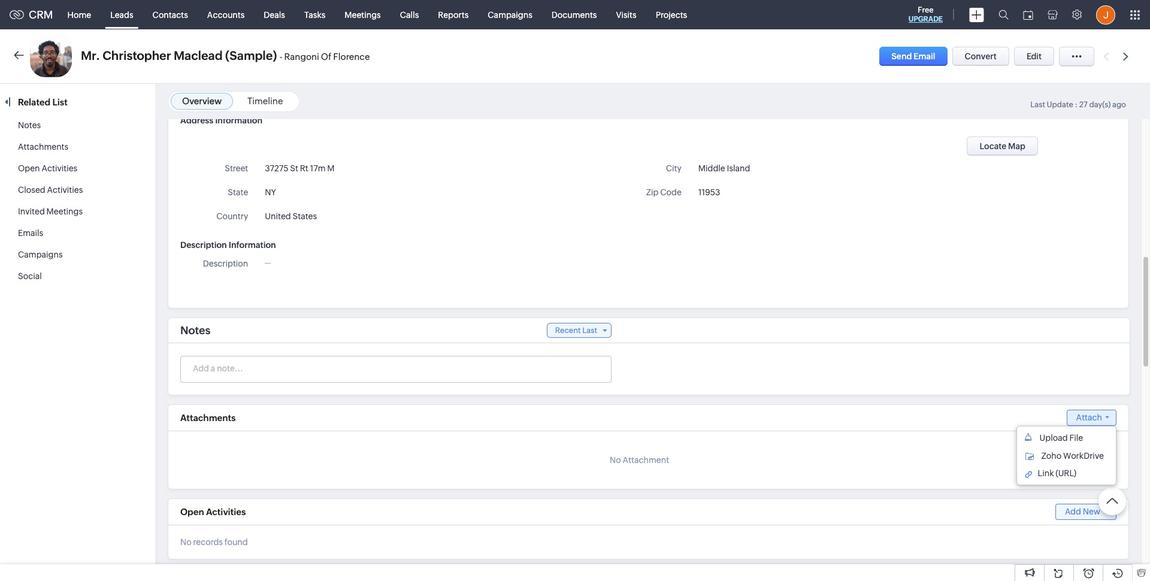 Task type: describe. For each thing, give the bounding box(es) containing it.
contacts link
[[143, 0, 198, 29]]

state
[[228, 187, 248, 197]]

timeline link
[[247, 96, 283, 106]]

1 horizontal spatial open
[[180, 507, 204, 517]]

related list
[[18, 97, 70, 107]]

0 horizontal spatial meetings
[[46, 207, 83, 216]]

leads link
[[101, 0, 143, 29]]

home link
[[58, 0, 101, 29]]

attach
[[1076, 413, 1102, 422]]

description for description
[[203, 259, 248, 268]]

recent
[[555, 326, 581, 335]]

0 vertical spatial attachments
[[18, 142, 68, 152]]

m
[[327, 164, 335, 173]]

rangoni
[[284, 52, 319, 62]]

0 horizontal spatial last
[[582, 326, 597, 335]]

recent last
[[555, 326, 597, 335]]

timeline
[[247, 96, 283, 106]]

no for open activities
[[180, 537, 192, 547]]

2 vertical spatial activities
[[206, 507, 246, 517]]

open activities link
[[18, 164, 77, 173]]

ago
[[1112, 100, 1126, 109]]

0 vertical spatial campaigns link
[[478, 0, 542, 29]]

profile element
[[1089, 0, 1123, 29]]

create menu element
[[962, 0, 991, 29]]

related
[[18, 97, 50, 107]]

emails link
[[18, 228, 43, 238]]

description for description information
[[180, 240, 227, 250]]

free upgrade
[[909, 5, 943, 23]]

maclead
[[174, 49, 223, 62]]

send email
[[891, 52, 935, 61]]

projects
[[656, 10, 687, 19]]

attach link
[[1067, 410, 1117, 426]]

convert button
[[952, 47, 1009, 66]]

deals
[[264, 10, 285, 19]]

address information
[[180, 116, 262, 125]]

christopher
[[103, 49, 171, 62]]

country
[[216, 211, 248, 221]]

florence
[[333, 52, 370, 62]]

search image
[[999, 10, 1009, 20]]

0 horizontal spatial notes
[[18, 120, 41, 130]]

closed activities
[[18, 185, 83, 195]]

workdrive
[[1063, 451, 1104, 461]]

(sample)
[[225, 49, 277, 62]]

1 horizontal spatial notes
[[180, 324, 210, 337]]

reports
[[438, 10, 469, 19]]

street
[[225, 164, 248, 173]]

-
[[280, 52, 282, 62]]

last update : 27 day(s) ago
[[1030, 100, 1126, 109]]

day(s)
[[1089, 100, 1111, 109]]

tasks
[[304, 10, 325, 19]]

activities for closed activities link
[[47, 185, 83, 195]]

invited meetings
[[18, 207, 83, 216]]

notes link
[[18, 120, 41, 130]]

accounts
[[207, 10, 245, 19]]

information for description information
[[229, 240, 276, 250]]

code
[[660, 187, 682, 197]]

upload
[[1040, 433, 1068, 443]]

free
[[918, 5, 934, 14]]

description information
[[180, 240, 276, 250]]

edit
[[1027, 52, 1042, 61]]

file
[[1069, 433, 1083, 443]]

visits link
[[606, 0, 646, 29]]

:
[[1075, 100, 1078, 109]]

home
[[67, 10, 91, 19]]

next record image
[[1123, 52, 1131, 60]]

middle
[[698, 164, 725, 173]]

create menu image
[[969, 7, 984, 22]]

1 horizontal spatial open activities
[[180, 507, 246, 517]]

calendar image
[[1023, 10, 1033, 19]]

link
[[1038, 469, 1054, 478]]

list
[[52, 97, 68, 107]]

add
[[1065, 507, 1081, 516]]

deals link
[[254, 0, 295, 29]]

united
[[265, 211, 291, 221]]

new
[[1083, 507, 1100, 516]]

island
[[727, 164, 750, 173]]

(url)
[[1056, 469, 1077, 478]]

attachment
[[623, 455, 669, 465]]

closed activities link
[[18, 185, 83, 195]]

1 horizontal spatial campaigns
[[488, 10, 532, 19]]

crm link
[[10, 8, 53, 21]]

attachments link
[[18, 142, 68, 152]]

0 horizontal spatial campaigns link
[[18, 250, 63, 259]]



Task type: vqa. For each thing, say whether or not it's contained in the screenshot.
logo
no



Task type: locate. For each thing, give the bounding box(es) containing it.
1 vertical spatial no
[[180, 537, 192, 547]]

found
[[225, 537, 248, 547]]

1 horizontal spatial attachments
[[180, 413, 236, 423]]

mr.
[[81, 49, 100, 62]]

0 vertical spatial campaigns
[[488, 10, 532, 19]]

records
[[193, 537, 223, 547]]

0 horizontal spatial attachments
[[18, 142, 68, 152]]

1 horizontal spatial campaigns link
[[478, 0, 542, 29]]

1 vertical spatial information
[[229, 240, 276, 250]]

closed
[[18, 185, 45, 195]]

information
[[215, 116, 262, 125], [229, 240, 276, 250]]

1 vertical spatial campaigns link
[[18, 250, 63, 259]]

contacts
[[153, 10, 188, 19]]

0 vertical spatial description
[[180, 240, 227, 250]]

11953
[[698, 187, 720, 197]]

37275 st rt 17m m
[[265, 164, 335, 173]]

of
[[321, 52, 331, 62]]

open up closed
[[18, 164, 40, 173]]

meetings up florence
[[345, 10, 381, 19]]

no left records
[[180, 537, 192, 547]]

activities up the closed activities
[[42, 164, 77, 173]]

convert
[[965, 52, 997, 61]]

zoho workdrive
[[1041, 451, 1104, 461]]

0 vertical spatial open activities
[[18, 164, 77, 173]]

documents link
[[542, 0, 606, 29]]

description down 'description information'
[[203, 259, 248, 268]]

calls link
[[390, 0, 428, 29]]

ny
[[265, 187, 276, 197]]

meetings link
[[335, 0, 390, 29]]

upload file
[[1040, 433, 1083, 443]]

emails
[[18, 228, 43, 238]]

zip code
[[646, 187, 682, 197]]

open activities up no records found
[[180, 507, 246, 517]]

activities up found
[[206, 507, 246, 517]]

email
[[914, 52, 935, 61]]

17m
[[310, 164, 326, 173]]

reports link
[[428, 0, 478, 29]]

rt
[[300, 164, 308, 173]]

no attachment
[[610, 455, 669, 465]]

37275
[[265, 164, 288, 173]]

last left update
[[1030, 100, 1045, 109]]

crm
[[29, 8, 53, 21]]

overview
[[182, 96, 222, 106]]

0 vertical spatial notes
[[18, 120, 41, 130]]

upgrade
[[909, 15, 943, 23]]

information down the country
[[229, 240, 276, 250]]

accounts link
[[198, 0, 254, 29]]

0 vertical spatial last
[[1030, 100, 1045, 109]]

activities for "open activities" link at top
[[42, 164, 77, 173]]

1 vertical spatial attachments
[[180, 413, 236, 423]]

tasks link
[[295, 0, 335, 29]]

st
[[290, 164, 298, 173]]

1 vertical spatial activities
[[47, 185, 83, 195]]

campaigns link down emails "link"
[[18, 250, 63, 259]]

1 horizontal spatial meetings
[[345, 10, 381, 19]]

campaigns down emails "link"
[[18, 250, 63, 259]]

0 vertical spatial no
[[610, 455, 621, 465]]

campaigns
[[488, 10, 532, 19], [18, 250, 63, 259]]

open activities up the closed activities
[[18, 164, 77, 173]]

united states
[[265, 211, 317, 221]]

previous record image
[[1103, 52, 1109, 60]]

0 vertical spatial activities
[[42, 164, 77, 173]]

last right "recent"
[[582, 326, 597, 335]]

city
[[666, 164, 682, 173]]

0 horizontal spatial open activities
[[18, 164, 77, 173]]

add new
[[1065, 507, 1100, 516]]

visits
[[616, 10, 637, 19]]

0 vertical spatial meetings
[[345, 10, 381, 19]]

0 vertical spatial information
[[215, 116, 262, 125]]

Add a note... field
[[181, 362, 610, 374]]

campaigns link right reports
[[478, 0, 542, 29]]

notes
[[18, 120, 41, 130], [180, 324, 210, 337]]

edit button
[[1014, 47, 1054, 66]]

mr. christopher maclead (sample) - rangoni of florence
[[81, 49, 370, 62]]

0 horizontal spatial campaigns
[[18, 250, 63, 259]]

last
[[1030, 100, 1045, 109], [582, 326, 597, 335]]

0 horizontal spatial no
[[180, 537, 192, 547]]

1 vertical spatial open
[[180, 507, 204, 517]]

1 horizontal spatial no
[[610, 455, 621, 465]]

states
[[293, 211, 317, 221]]

zip
[[646, 187, 659, 197]]

activities
[[42, 164, 77, 173], [47, 185, 83, 195], [206, 507, 246, 517]]

meetings
[[345, 10, 381, 19], [46, 207, 83, 216]]

no for attachments
[[610, 455, 621, 465]]

open up records
[[180, 507, 204, 517]]

invited meetings link
[[18, 207, 83, 216]]

send
[[891, 52, 912, 61]]

0 vertical spatial open
[[18, 164, 40, 173]]

projects link
[[646, 0, 697, 29]]

1 vertical spatial last
[[582, 326, 597, 335]]

attachments
[[18, 142, 68, 152], [180, 413, 236, 423]]

documents
[[552, 10, 597, 19]]

description
[[180, 240, 227, 250], [203, 259, 248, 268]]

open activities
[[18, 164, 77, 173], [180, 507, 246, 517]]

calls
[[400, 10, 419, 19]]

1 vertical spatial notes
[[180, 324, 210, 337]]

1 horizontal spatial last
[[1030, 100, 1045, 109]]

campaigns right reports
[[488, 10, 532, 19]]

description down the country
[[180, 240, 227, 250]]

information down the timeline
[[215, 116, 262, 125]]

link (url)
[[1038, 469, 1077, 478]]

search element
[[991, 0, 1016, 29]]

address
[[180, 116, 213, 125]]

no records found
[[180, 537, 248, 547]]

meetings down closed activities link
[[46, 207, 83, 216]]

profile image
[[1096, 5, 1115, 24]]

1 vertical spatial open activities
[[180, 507, 246, 517]]

1 vertical spatial meetings
[[46, 207, 83, 216]]

0 horizontal spatial open
[[18, 164, 40, 173]]

1 vertical spatial description
[[203, 259, 248, 268]]

overview link
[[182, 96, 222, 106]]

activities up invited meetings link
[[47, 185, 83, 195]]

None button
[[967, 137, 1038, 156]]

no left attachment
[[610, 455, 621, 465]]

social
[[18, 271, 42, 281]]

1 vertical spatial campaigns
[[18, 250, 63, 259]]

middle island
[[698, 164, 750, 173]]

send email button
[[879, 47, 947, 66]]

update
[[1047, 100, 1073, 109]]

27
[[1079, 100, 1088, 109]]

information for address information
[[215, 116, 262, 125]]

zoho
[[1041, 451, 1062, 461]]



